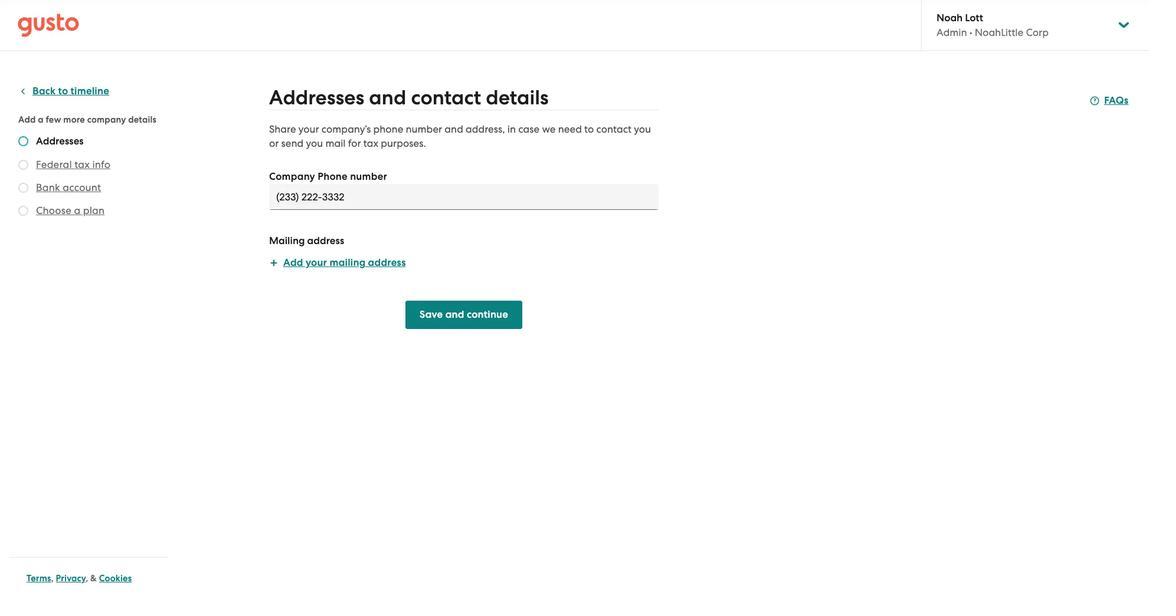 Task type: locate. For each thing, give the bounding box(es) containing it.
terms
[[27, 574, 51, 585]]

to inside button
[[58, 85, 68, 97]]

1 vertical spatial addresses
[[36, 135, 84, 148]]

1 horizontal spatial details
[[486, 86, 549, 110]]

0 vertical spatial add
[[18, 115, 36, 125]]

0 horizontal spatial details
[[128, 115, 157, 125]]

1 vertical spatial check image
[[18, 206, 28, 216]]

a inside button
[[74, 205, 80, 217]]

admin
[[937, 27, 968, 38]]

1 vertical spatial contact
[[597, 123, 632, 135]]

1 horizontal spatial add
[[283, 257, 303, 269]]

your for share
[[299, 123, 319, 135]]

a
[[38, 115, 44, 125], [74, 205, 80, 217]]

1 check image from the top
[[18, 136, 28, 146]]

details right "company"
[[128, 115, 157, 125]]

federal tax info button
[[36, 158, 111, 172]]

timeline
[[71, 85, 109, 97]]

0 horizontal spatial addresses
[[36, 135, 84, 148]]

contact
[[411, 86, 481, 110], [597, 123, 632, 135]]

1 vertical spatial add
[[283, 257, 303, 269]]

1 horizontal spatial ,
[[86, 574, 88, 585]]

1 horizontal spatial tax
[[364, 138, 379, 149]]

1 vertical spatial address
[[368, 257, 406, 269]]

info
[[92, 159, 111, 171]]

1 horizontal spatial to
[[585, 123, 594, 135]]

and for save
[[446, 309, 465, 321]]

addresses down few
[[36, 135, 84, 148]]

case
[[519, 123, 540, 135]]

check image left choose
[[18, 206, 28, 216]]

you
[[634, 123, 651, 135], [306, 138, 323, 149]]

1 vertical spatial a
[[74, 205, 80, 217]]

addresses inside list
[[36, 135, 84, 148]]

0 vertical spatial to
[[58, 85, 68, 97]]

0 horizontal spatial tax
[[74, 159, 90, 171]]

need
[[558, 123, 582, 135]]

1 vertical spatial tax
[[74, 159, 90, 171]]

number inside "share your company's phone number and address, in case we need to contact you or send you mail for tax purposes."
[[406, 123, 442, 135]]

and right save
[[446, 309, 465, 321]]

number
[[406, 123, 442, 135], [350, 171, 387, 183]]

continue
[[467, 309, 508, 321]]

0 horizontal spatial you
[[306, 138, 323, 149]]

0 vertical spatial number
[[406, 123, 442, 135]]

we
[[542, 123, 556, 135]]

0 vertical spatial tax
[[364, 138, 379, 149]]

to inside "share your company's phone number and address, in case we need to contact you or send you mail for tax purposes."
[[585, 123, 594, 135]]

, left privacy link
[[51, 574, 54, 585]]

a for choose
[[74, 205, 80, 217]]

more
[[63, 115, 85, 125]]

1 horizontal spatial contact
[[597, 123, 632, 135]]

share your company's phone number and address, in case we need to contact you or send you mail for tax purposes.
[[269, 123, 651, 149]]

0 vertical spatial you
[[634, 123, 651, 135]]

tax
[[364, 138, 379, 149], [74, 159, 90, 171]]

0 vertical spatial address
[[307, 235, 344, 247]]

terms link
[[27, 574, 51, 585]]

check image
[[18, 136, 28, 146], [18, 160, 28, 170]]

0 vertical spatial contact
[[411, 86, 481, 110]]

addresses and contact details
[[269, 86, 549, 110]]

noahlittle
[[975, 27, 1024, 38]]

check image
[[18, 183, 28, 193], [18, 206, 28, 216]]

number right phone
[[350, 171, 387, 183]]

0 horizontal spatial contact
[[411, 86, 481, 110]]

0 vertical spatial your
[[299, 123, 319, 135]]

tax right for
[[364, 138, 379, 149]]

number up purposes.
[[406, 123, 442, 135]]

cookies button
[[99, 572, 132, 586]]

choose
[[36, 205, 71, 217]]

noah lott admin • noahlittle corp
[[937, 12, 1049, 38]]

address right the mailing
[[368, 257, 406, 269]]

contact inside "share your company's phone number and address, in case we need to contact you or send you mail for tax purposes."
[[597, 123, 632, 135]]

contact right need
[[597, 123, 632, 135]]

check image left the bank
[[18, 183, 28, 193]]

1 horizontal spatial addresses
[[269, 86, 364, 110]]

1 vertical spatial and
[[445, 123, 463, 135]]

2 check image from the top
[[18, 206, 28, 216]]

0 vertical spatial check image
[[18, 136, 28, 146]]

add left few
[[18, 115, 36, 125]]

1 vertical spatial check image
[[18, 160, 28, 170]]

to right back
[[58, 85, 68, 97]]

faqs button
[[1091, 94, 1129, 108]]

and inside save and continue button
[[446, 309, 465, 321]]

add for add your mailing address
[[283, 257, 303, 269]]

0 horizontal spatial a
[[38, 115, 44, 125]]

for
[[348, 138, 361, 149]]

, left &
[[86, 574, 88, 585]]

and left address,
[[445, 123, 463, 135]]

your for add
[[306, 257, 327, 269]]

your up send
[[299, 123, 319, 135]]

0 vertical spatial and
[[369, 86, 406, 110]]

1 vertical spatial your
[[306, 257, 327, 269]]

details
[[486, 86, 549, 110], [128, 115, 157, 125]]

back
[[32, 85, 56, 97]]

contact up "share your company's phone number and address, in case we need to contact you or send you mail for tax purposes."
[[411, 86, 481, 110]]

1 horizontal spatial address
[[368, 257, 406, 269]]

2 check image from the top
[[18, 160, 28, 170]]

0 vertical spatial check image
[[18, 183, 28, 193]]

company's
[[322, 123, 371, 135]]

to right need
[[585, 123, 594, 135]]

0 horizontal spatial to
[[58, 85, 68, 97]]

your inside "share your company's phone number and address, in case we need to contact you or send you mail for tax purposes."
[[299, 123, 319, 135]]

0 vertical spatial a
[[38, 115, 44, 125]]

add down mailing
[[283, 257, 303, 269]]

0 horizontal spatial number
[[350, 171, 387, 183]]

send
[[281, 138, 304, 149]]

faqs
[[1105, 94, 1129, 107]]

phone
[[318, 171, 348, 183]]

few
[[46, 115, 61, 125]]

0 horizontal spatial add
[[18, 115, 36, 125]]

address
[[307, 235, 344, 247], [368, 257, 406, 269]]

and up phone on the top left of page
[[369, 86, 406, 110]]

tax inside "share your company's phone number and address, in case we need to contact you or send you mail for tax purposes."
[[364, 138, 379, 149]]

purposes.
[[381, 138, 426, 149]]

a left few
[[38, 115, 44, 125]]

Company Phone number telephone field
[[269, 184, 659, 210]]

add your mailing address
[[283, 257, 406, 269]]

privacy
[[56, 574, 86, 585]]

1 vertical spatial number
[[350, 171, 387, 183]]

0 horizontal spatial ,
[[51, 574, 54, 585]]

your down the mailing address
[[306, 257, 327, 269]]

addresses for addresses
[[36, 135, 84, 148]]

bank account button
[[36, 181, 101, 195]]

2 vertical spatial and
[[446, 309, 465, 321]]

0 horizontal spatial address
[[307, 235, 344, 247]]

add
[[18, 115, 36, 125], [283, 257, 303, 269]]

a left plan
[[74, 205, 80, 217]]

1 horizontal spatial a
[[74, 205, 80, 217]]

to
[[58, 85, 68, 97], [585, 123, 594, 135]]

choose a plan button
[[36, 204, 105, 218]]

1 vertical spatial to
[[585, 123, 594, 135]]

and
[[369, 86, 406, 110], [445, 123, 463, 135], [446, 309, 465, 321]]

back to timeline button
[[18, 84, 109, 99]]

addresses up company's
[[269, 86, 364, 110]]

1 horizontal spatial number
[[406, 123, 442, 135]]

company
[[87, 115, 126, 125]]

save and continue
[[420, 309, 508, 321]]

mailing
[[330, 257, 366, 269]]

details up in
[[486, 86, 549, 110]]

noah
[[937, 12, 963, 24]]

1 check image from the top
[[18, 183, 28, 193]]

address up add your mailing address
[[307, 235, 344, 247]]

addresses
[[269, 86, 364, 110], [36, 135, 84, 148]]

your
[[299, 123, 319, 135], [306, 257, 327, 269]]

0 vertical spatial details
[[486, 86, 549, 110]]

,
[[51, 574, 54, 585], [86, 574, 88, 585]]

share
[[269, 123, 296, 135]]

company
[[269, 171, 315, 183]]

tax left the info
[[74, 159, 90, 171]]

0 vertical spatial addresses
[[269, 86, 364, 110]]

or
[[269, 138, 279, 149]]



Task type: describe. For each thing, give the bounding box(es) containing it.
plan
[[83, 205, 105, 217]]

1 vertical spatial you
[[306, 138, 323, 149]]

addresses list
[[18, 135, 164, 220]]

cookies
[[99, 574, 132, 585]]

federal
[[36, 159, 72, 171]]

mail
[[326, 138, 346, 149]]

address,
[[466, 123, 505, 135]]

home image
[[18, 13, 79, 37]]

1 vertical spatial details
[[128, 115, 157, 125]]

2 , from the left
[[86, 574, 88, 585]]

add a few more company details
[[18, 115, 157, 125]]

•
[[970, 27, 973, 38]]

add for add a few more company details
[[18, 115, 36, 125]]

company phone number
[[269, 171, 387, 183]]

terms , privacy , & cookies
[[27, 574, 132, 585]]

privacy link
[[56, 574, 86, 585]]

mailing address
[[269, 235, 344, 247]]

a for add
[[38, 115, 44, 125]]

back to timeline
[[32, 85, 109, 97]]

mailing
[[269, 235, 305, 247]]

in
[[508, 123, 516, 135]]

and inside "share your company's phone number and address, in case we need to contact you or send you mail for tax purposes."
[[445, 123, 463, 135]]

1 , from the left
[[51, 574, 54, 585]]

bank
[[36, 182, 60, 194]]

corp
[[1026, 27, 1049, 38]]

check image for bank
[[18, 183, 28, 193]]

&
[[90, 574, 97, 585]]

save and continue button
[[406, 301, 523, 329]]

federal tax info
[[36, 159, 111, 171]]

phone
[[373, 123, 403, 135]]

1 horizontal spatial you
[[634, 123, 651, 135]]

bank account
[[36, 182, 101, 194]]

check image for choose
[[18, 206, 28, 216]]

addresses for addresses and contact details
[[269, 86, 364, 110]]

save
[[420, 309, 443, 321]]

lott
[[966, 12, 984, 24]]

and for addresses
[[369, 86, 406, 110]]

choose a plan
[[36, 205, 105, 217]]

tax inside button
[[74, 159, 90, 171]]

account
[[63, 182, 101, 194]]



Task type: vqa. For each thing, say whether or not it's contained in the screenshot.
Back to timeline button
yes



